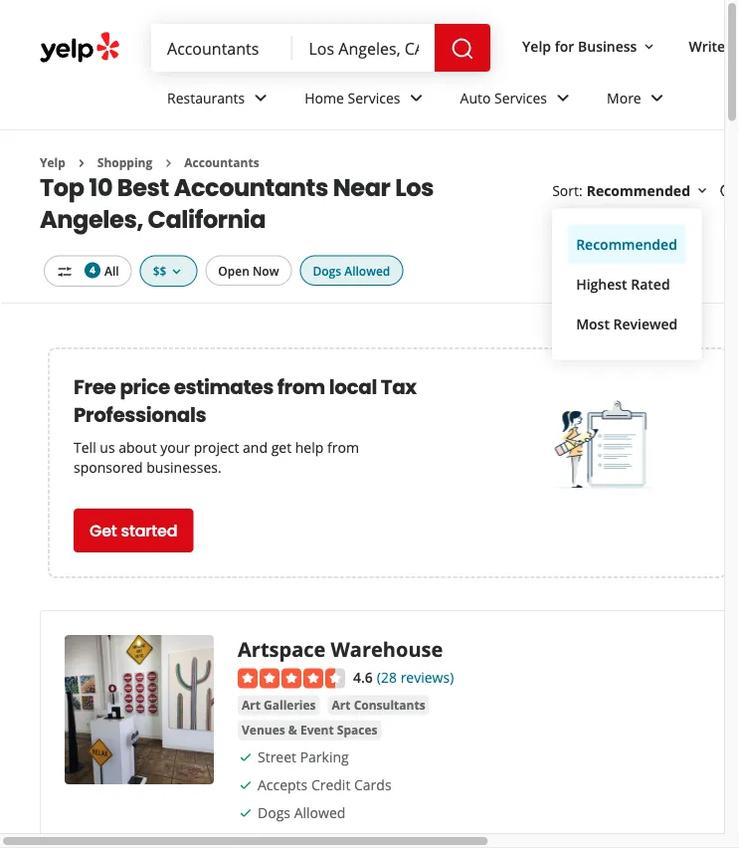 Task type: locate. For each thing, give the bounding box(es) containing it.
open now button
[[205, 255, 292, 286]]

(28
[[377, 668, 397, 687]]

1 vertical spatial from
[[327, 437, 359, 456]]

$$
[[153, 262, 167, 279]]

16 chevron right v2 image
[[161, 155, 176, 171]]

0 horizontal spatial art
[[242, 697, 261, 713]]

None search field
[[151, 24, 495, 72]]

none field near
[[309, 37, 419, 59]]

from left local
[[277, 373, 325, 401]]

restaurants
[[167, 88, 245, 107]]

1 services from the left
[[348, 88, 401, 107]]

2 24 chevron down v2 image from the left
[[646, 86, 670, 110]]

0 vertical spatial yelp
[[523, 36, 551, 55]]

auto services
[[460, 88, 547, 107]]

allowed
[[345, 262, 391, 279], [294, 803, 346, 822]]

top 10 best accountants near los angeles, california
[[40, 171, 434, 236]]

1 horizontal spatial none field
[[309, 37, 419, 59]]

0 horizontal spatial dogs
[[258, 803, 291, 822]]

recommended
[[587, 181, 691, 200], [576, 235, 678, 254]]

0 vertical spatial recommended
[[587, 181, 691, 200]]

for
[[555, 36, 575, 55]]

write
[[689, 36, 726, 55]]

1 horizontal spatial art
[[332, 697, 351, 713]]

reviewed
[[614, 314, 678, 333]]

2 16 checkmark v2 image from the top
[[238, 805, 254, 821]]

16 chevron down v2 image inside yelp for business button
[[641, 39, 657, 55]]

2 none field from the left
[[309, 37, 419, 59]]

art for consultants
[[332, 697, 351, 713]]

yelp left for
[[523, 36, 551, 55]]

24 chevron down v2 image inside more link
[[646, 86, 670, 110]]

tax
[[381, 373, 417, 401]]

1 vertical spatial 16 chevron down v2 image
[[169, 264, 184, 280]]

yelp left 16 chevron right v2 image
[[40, 154, 66, 171]]

shopping link
[[97, 154, 153, 171]]

auto services link
[[444, 72, 591, 129]]

1 horizontal spatial from
[[327, 437, 359, 456]]

businesses.
[[147, 457, 222, 476]]

services right home
[[348, 88, 401, 107]]

0 horizontal spatial from
[[277, 373, 325, 401]]

24 chevron down v2 image inside restaurants link
[[249, 86, 273, 110]]

highest
[[576, 275, 628, 294]]

dogs
[[313, 262, 341, 279], [258, 803, 291, 822]]

0 horizontal spatial none field
[[167, 37, 277, 59]]

dogs down the accepts
[[258, 803, 291, 822]]

0 vertical spatial allowed
[[345, 262, 391, 279]]

allowed inside button
[[345, 262, 391, 279]]

art galleries
[[242, 697, 316, 713]]

dogs right now
[[313, 262, 341, 279]]

24 chevron down v2 image
[[405, 86, 429, 110], [646, 86, 670, 110]]

16 chevron down v2 image inside $$ popup button
[[169, 264, 184, 280]]

24 chevron down v2 image inside home services link
[[405, 86, 429, 110]]

24 chevron down v2 image down for
[[551, 86, 575, 110]]

1 vertical spatial recommended
[[576, 235, 678, 254]]

2 24 chevron down v2 image from the left
[[551, 86, 575, 110]]

2 art from the left
[[332, 697, 351, 713]]

accepts credit cards
[[258, 775, 392, 794]]

1 horizontal spatial 16 chevron down v2 image
[[641, 39, 657, 55]]

art up spaces
[[332, 697, 351, 713]]

open
[[218, 262, 250, 279]]

dogs allowed down "near"
[[313, 262, 391, 279]]

0 vertical spatial from
[[277, 373, 325, 401]]

1 none field from the left
[[167, 37, 277, 59]]

artspace warehouse link
[[238, 635, 443, 662]]

16 checkmark v2 image
[[238, 777, 254, 793], [238, 805, 254, 821]]

none field up the 'restaurants'
[[167, 37, 277, 59]]

warehouse
[[331, 635, 443, 662]]

recommended inside button
[[576, 235, 678, 254]]

professionals
[[74, 401, 206, 429]]

24 chevron down v2 image for home services
[[405, 86, 429, 110]]

0 horizontal spatial 24 chevron down v2 image
[[249, 86, 273, 110]]

24 chevron down v2 image right the 'restaurants'
[[249, 86, 273, 110]]

venues & event spaces link
[[238, 720, 382, 740]]

0 vertical spatial 16 checkmark v2 image
[[238, 777, 254, 793]]

dogs allowed
[[313, 262, 391, 279], [258, 803, 346, 822]]

24 chevron down v2 image right "more"
[[646, 86, 670, 110]]

16 chevron down v2 image right business
[[641, 39, 657, 55]]

most reviewed
[[576, 314, 678, 333]]

services right auto
[[495, 88, 547, 107]]

services
[[348, 88, 401, 107], [495, 88, 547, 107]]

venues & event spaces button
[[238, 720, 382, 740]]

get started button
[[74, 508, 193, 552]]

free
[[74, 373, 116, 401]]

1 horizontal spatial 24 chevron down v2 image
[[646, 86, 670, 110]]

local
[[329, 373, 377, 401]]

24 chevron down v2 image
[[249, 86, 273, 110], [551, 86, 575, 110]]

1 24 chevron down v2 image from the left
[[249, 86, 273, 110]]

auto
[[460, 88, 491, 107]]

your
[[160, 437, 190, 456]]

yelp inside button
[[523, 36, 551, 55]]

free price estimates from local tax professionals tell us about your project and get help from sponsored businesses.
[[74, 373, 417, 476]]

16 chevron down v2 image right $$
[[169, 264, 184, 280]]

Find text field
[[167, 37, 277, 59]]

price
[[120, 373, 170, 401]]

art consultants button
[[328, 695, 430, 715]]

art
[[242, 697, 261, 713], [332, 697, 351, 713]]

home
[[305, 88, 344, 107]]

24 chevron down v2 image for restaurants
[[249, 86, 273, 110]]

0 vertical spatial dogs
[[313, 262, 341, 279]]

None field
[[167, 37, 277, 59], [309, 37, 419, 59]]

art inside button
[[242, 697, 261, 713]]

1 vertical spatial 16 checkmark v2 image
[[238, 805, 254, 821]]

16 chevron down v2 image
[[641, 39, 657, 55], [169, 264, 184, 280]]

0 horizontal spatial yelp
[[40, 154, 66, 171]]

1 art from the left
[[242, 697, 261, 713]]

16 chevron down v2 image for yelp for business
[[641, 39, 657, 55]]

recommended for recommended button
[[576, 235, 678, 254]]

16 checkmark v2 image
[[238, 749, 254, 765]]

1 vertical spatial allowed
[[294, 803, 346, 822]]

1 16 checkmark v2 image from the top
[[238, 777, 254, 793]]

accountants inside top 10 best accountants near los angeles, california
[[174, 171, 328, 204]]

1 horizontal spatial yelp
[[523, 36, 551, 55]]

1 horizontal spatial dogs
[[313, 262, 341, 279]]

none field up home services at the top of the page
[[309, 37, 419, 59]]

accountants
[[184, 154, 259, 171], [174, 171, 328, 204]]

allowed down accepts credit cards on the bottom
[[294, 803, 346, 822]]

from
[[277, 373, 325, 401], [327, 437, 359, 456]]

24 chevron down v2 image inside auto services link
[[551, 86, 575, 110]]

2 services from the left
[[495, 88, 547, 107]]

recommended up recommended button
[[587, 181, 691, 200]]

accountants up open now
[[174, 171, 328, 204]]

4
[[90, 263, 95, 277]]

project
[[194, 437, 239, 456]]

open now
[[218, 262, 279, 279]]

artspace
[[238, 635, 326, 662]]

art for galleries
[[242, 697, 261, 713]]

1 24 chevron down v2 image from the left
[[405, 86, 429, 110]]

most
[[576, 314, 610, 333]]

art up venues
[[242, 697, 261, 713]]

home services
[[305, 88, 401, 107]]

0 horizontal spatial services
[[348, 88, 401, 107]]

4 all
[[90, 262, 119, 279]]

0 horizontal spatial 16 chevron down v2 image
[[169, 264, 184, 280]]

recommended up highest rated button
[[576, 235, 678, 254]]

1 horizontal spatial 24 chevron down v2 image
[[551, 86, 575, 110]]

home services link
[[289, 72, 444, 129]]

parking
[[300, 747, 349, 766]]

dogs allowed down the accepts
[[258, 803, 346, 822]]

1 vertical spatial yelp
[[40, 154, 66, 171]]

from right help
[[327, 437, 359, 456]]

0 vertical spatial 16 chevron down v2 image
[[641, 39, 657, 55]]

allowed down "near"
[[345, 262, 391, 279]]

none field find
[[167, 37, 277, 59]]

yelp
[[523, 36, 551, 55], [40, 154, 66, 171]]

art inside art consultants venues & event spaces
[[332, 697, 351, 713]]

24 chevron down v2 image left auto
[[405, 86, 429, 110]]

recommended button
[[587, 181, 711, 200]]

0 vertical spatial dogs allowed
[[313, 262, 391, 279]]

16 info v2 image
[[720, 183, 736, 199]]

services for auto services
[[495, 88, 547, 107]]

0 horizontal spatial 24 chevron down v2 image
[[405, 86, 429, 110]]

sponsored
[[74, 457, 143, 476]]

24 chevron down v2 image for auto services
[[551, 86, 575, 110]]

1 horizontal spatial services
[[495, 88, 547, 107]]



Task type: describe. For each thing, give the bounding box(es) containing it.
get
[[271, 437, 292, 456]]

16 chevron down v2 image for $$
[[169, 264, 184, 280]]

and
[[243, 437, 268, 456]]

art consultants venues & event spaces
[[242, 697, 426, 738]]

10
[[89, 171, 113, 204]]

shopping
[[97, 154, 153, 171]]

yelp for business
[[523, 36, 637, 55]]

4.6
[[353, 668, 373, 687]]

more link
[[591, 72, 685, 129]]

Near text field
[[309, 37, 419, 59]]

16 chevron right v2 image
[[73, 155, 89, 171]]

get
[[90, 519, 117, 542]]

tell
[[74, 437, 96, 456]]

reviews)
[[401, 668, 454, 687]]

california
[[148, 202, 266, 236]]

street
[[258, 747, 297, 766]]

yelp for yelp link
[[40, 154, 66, 171]]

los
[[395, 171, 434, 204]]

recommended for recommended dropdown button
[[587, 181, 691, 200]]

accountants link
[[184, 154, 259, 171]]

artspace warehouse
[[238, 635, 443, 662]]

top
[[40, 171, 84, 204]]

16 filter v2 image
[[57, 264, 73, 280]]

4.6 link
[[353, 666, 373, 687]]

us
[[100, 437, 115, 456]]

24 chevron down v2 image for more
[[646, 86, 670, 110]]

restaurants link
[[151, 72, 289, 129]]

spaces
[[337, 722, 378, 738]]

16 checkmark v2 image for accepts credit cards
[[238, 777, 254, 793]]

started
[[121, 519, 177, 542]]

event
[[301, 722, 334, 738]]

art consultants link
[[328, 695, 430, 715]]

yelp link
[[40, 154, 66, 171]]

about
[[119, 437, 157, 456]]

consultants
[[354, 697, 426, 713]]

help
[[295, 437, 324, 456]]

yelp for yelp for business
[[523, 36, 551, 55]]

estimates
[[174, 373, 274, 401]]

search image
[[451, 37, 475, 61]]

best
[[117, 171, 169, 204]]

1 vertical spatial dogs allowed
[[258, 803, 346, 822]]

yelp for business button
[[515, 28, 665, 64]]

1 vertical spatial dogs
[[258, 803, 291, 822]]

highest rated button
[[568, 264, 686, 304]]

free price estimates from local tax professionals image
[[555, 396, 654, 495]]

services for home services
[[348, 88, 401, 107]]

angeles,
[[40, 202, 143, 236]]

write a 
[[689, 36, 740, 55]]

get started
[[90, 519, 177, 542]]

sort:
[[553, 181, 583, 200]]

most reviewed button
[[568, 304, 686, 344]]

art galleries button
[[238, 695, 320, 715]]

&
[[288, 722, 297, 738]]

(28 reviews)
[[377, 668, 454, 687]]

venues
[[242, 722, 285, 738]]

highest rated
[[576, 275, 670, 294]]

(28 reviews) link
[[377, 666, 454, 687]]

$$ button
[[140, 255, 197, 286]]

dogs inside button
[[313, 262, 341, 279]]

now
[[253, 262, 279, 279]]

more
[[607, 88, 642, 107]]

all
[[105, 262, 119, 279]]

write a link
[[681, 28, 740, 64]]

filters group
[[40, 255, 407, 286]]

accepts
[[258, 775, 308, 794]]

business
[[578, 36, 637, 55]]

a
[[729, 36, 737, 55]]

16 chevron down v2 image
[[695, 183, 711, 199]]

galleries
[[264, 697, 316, 713]]

dogs allowed inside button
[[313, 262, 391, 279]]

recommended button
[[568, 224, 686, 264]]

rated
[[631, 275, 670, 294]]

artspace warehouse image
[[65, 635, 214, 784]]

street parking
[[258, 747, 349, 766]]

business categories element
[[151, 72, 740, 129]]

16 checkmark v2 image for dogs allowed
[[238, 805, 254, 821]]

4.6 star rating image
[[238, 668, 345, 688]]

dogs allowed button
[[300, 255, 403, 286]]

art galleries link
[[238, 695, 320, 715]]

cards
[[354, 775, 392, 794]]

near
[[333, 171, 391, 204]]

accountants right 16 chevron right v2 icon
[[184, 154, 259, 171]]

credit
[[311, 775, 351, 794]]



Task type: vqa. For each thing, say whether or not it's contained in the screenshot.
second Until from the top of the page
no



